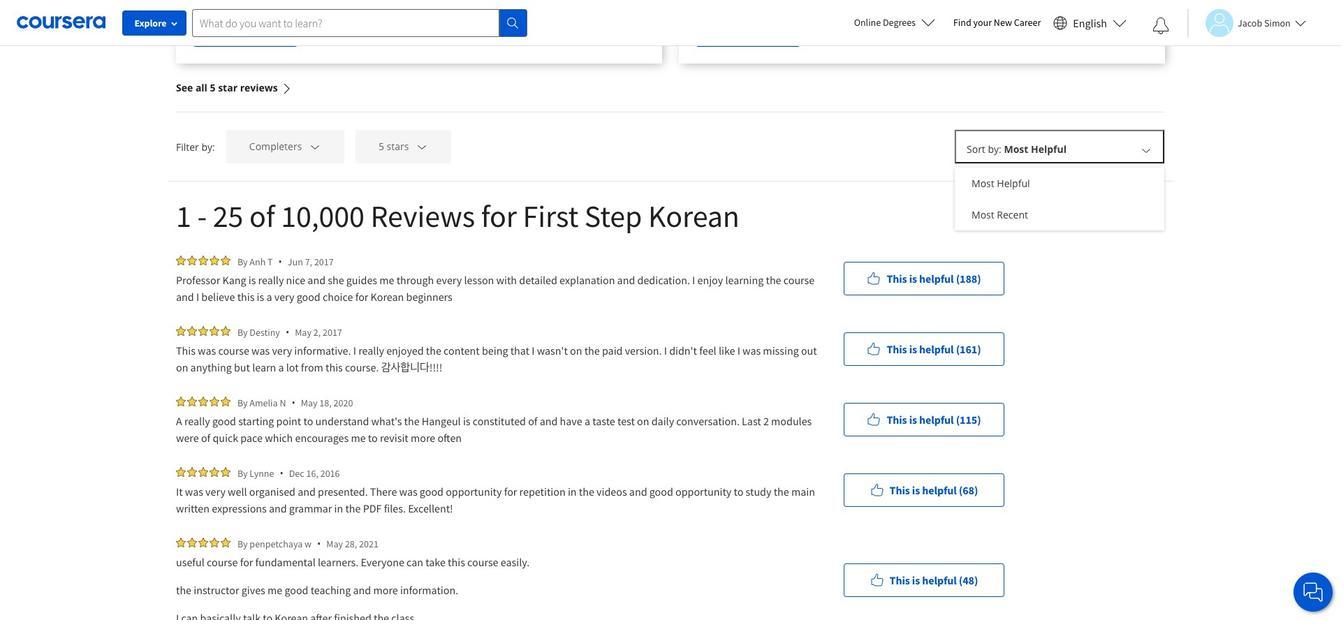 Task type: vqa. For each thing, say whether or not it's contained in the screenshot.
helpful related to (68)
yes



Task type: locate. For each thing, give the bounding box(es) containing it.
5 by from the top
[[238, 538, 248, 550]]

감사합니다!!!!
[[381, 360, 442, 374]]

by: right 'sort' on the right top of page
[[988, 143, 1002, 156]]

really inside a really good starting point to understand what's the hangeul is constituted of and have a taste test on daily conversation. last 2 modules were of quick pace which encourages me to revisit more often
[[184, 414, 210, 428]]

really down t
[[258, 273, 284, 287]]

1 vertical spatial 2017
[[323, 326, 342, 338]]

2 vertical spatial to
[[734, 485, 744, 499]]

1 horizontal spatial helpful
[[1031, 143, 1067, 156]]

most helpful menu item
[[955, 168, 1165, 199]]

0 vertical spatial very
[[274, 290, 294, 304]]

it was very well organised and presented. there was good opportunity for repetition in the videos and good opportunity to study the main written expressions and grammar in the pdf files. excellent!
[[176, 485, 817, 516]]

a left 'lot'
[[278, 360, 284, 374]]

0 horizontal spatial a
[[266, 290, 272, 304]]

me
[[380, 273, 394, 287], [351, 431, 366, 445], [268, 583, 282, 597]]

most inside menu item
[[972, 208, 995, 221]]

the inside professor kang is really nice and she guides me through every lesson with detailed explanation and dedication. i enjoy learning the course and i believe this is a very good choice for korean beginners
[[766, 273, 781, 287]]

2017 right the 2,
[[323, 326, 342, 338]]

and left dedication.
[[617, 273, 635, 287]]

most
[[1004, 143, 1029, 156], [972, 177, 995, 190], [972, 208, 995, 221]]

me right "gives"
[[268, 583, 282, 597]]

for down guides
[[355, 290, 368, 304]]

test
[[618, 414, 635, 428]]

is left (68)
[[912, 483, 920, 497]]

by left destiny
[[238, 326, 248, 338]]

of right 25
[[249, 197, 275, 235]]

on
[[570, 344, 582, 358], [176, 360, 188, 374], [637, 414, 649, 428]]

helpful for (48)
[[922, 573, 957, 587]]

this inside this is helpful (115) button
[[887, 413, 907, 427]]

by inside by anh t • jun 7, 2017
[[238, 255, 248, 268]]

by: right filter
[[202, 140, 215, 153]]

online degrees button
[[843, 7, 947, 38]]

may inside the by penpetchaya w • may 28, 2021
[[326, 538, 343, 550]]

filled star image
[[176, 256, 186, 265], [187, 256, 197, 265], [198, 256, 208, 265], [221, 256, 231, 265], [187, 326, 197, 336], [198, 326, 208, 336], [210, 326, 219, 336], [221, 326, 231, 336], [176, 397, 186, 407], [187, 397, 197, 407], [210, 397, 219, 407], [176, 467, 186, 477], [198, 467, 208, 477], [221, 467, 231, 477], [176, 538, 186, 548], [187, 538, 197, 548], [198, 538, 208, 548], [210, 538, 219, 548], [221, 538, 231, 548]]

1 vertical spatial very
[[272, 344, 292, 358]]

5
[[210, 81, 216, 94], [379, 140, 384, 153]]

was up files.
[[399, 485, 418, 499]]

a
[[266, 290, 272, 304], [278, 360, 284, 374], [585, 414, 590, 428]]

1 horizontal spatial me
[[351, 431, 366, 445]]

see
[[176, 81, 193, 94]]

most helpful
[[972, 177, 1030, 190]]

filled star image
[[210, 256, 219, 265], [176, 326, 186, 336], [198, 397, 208, 407], [221, 397, 231, 407], [187, 467, 197, 477], [210, 467, 219, 477]]

menu
[[955, 168, 1165, 231]]

this inside 'this was course was very informative. i really enjoyed the content being that i wasn't on the paid version. i didn't feel like i was missing out on anything but learn a lot from this course. 감사합니다!!!!'
[[176, 344, 196, 358]]

for
[[481, 197, 517, 235], [355, 290, 368, 304], [504, 485, 517, 499], [240, 555, 253, 569]]

for inside it was very well organised and presented. there was good opportunity for repetition in the videos and good opportunity to study the main written expressions and grammar in the pdf files. excellent!
[[504, 485, 517, 499]]

1 horizontal spatial really
[[258, 273, 284, 287]]

is left "(161)" on the bottom of page
[[909, 342, 917, 356]]

5 right all
[[210, 81, 216, 94]]

0 vertical spatial of
[[249, 197, 275, 235]]

0 vertical spatial in
[[568, 485, 577, 499]]

starting
[[238, 414, 274, 428]]

repetition
[[519, 485, 566, 499]]

may
[[295, 326, 312, 338], [301, 396, 318, 409], [326, 538, 343, 550]]

good down fundamental
[[285, 583, 308, 597]]

0 vertical spatial to
[[304, 414, 313, 428]]

• right w
[[317, 537, 321, 551]]

and down professor on the left of page
[[176, 290, 194, 304]]

2 vertical spatial most
[[972, 208, 995, 221]]

very
[[274, 290, 294, 304], [272, 344, 292, 358], [205, 485, 226, 499]]

2 horizontal spatial really
[[358, 344, 384, 358]]

taste
[[593, 414, 615, 428]]

amelia
[[250, 396, 278, 409]]

good up excellent!
[[420, 485, 444, 499]]

0 horizontal spatial of
[[201, 431, 210, 445]]

1
[[176, 197, 191, 235]]

this inside this is helpful (188) button
[[887, 271, 907, 285]]

0 horizontal spatial this
[[237, 290, 255, 304]]

0 horizontal spatial on
[[176, 360, 188, 374]]

content
[[444, 344, 480, 358]]

it
[[176, 485, 183, 499]]

1 horizontal spatial in
[[568, 485, 577, 499]]

more down hangeul
[[411, 431, 435, 445]]

by penpetchaya w • may 28, 2021
[[238, 537, 379, 551]]

0 vertical spatial may
[[295, 326, 312, 338]]

helpful up recent
[[997, 177, 1030, 190]]

to left study
[[734, 485, 744, 499]]

the left pdf
[[345, 502, 361, 516]]

1 vertical spatial this
[[326, 360, 343, 374]]

understand
[[315, 414, 369, 428]]

more down everyone
[[373, 583, 398, 597]]

0 horizontal spatial korean
[[371, 290, 404, 304]]

jun
[[288, 255, 303, 268]]

very up 'lot'
[[272, 344, 292, 358]]

korean up enjoy
[[648, 197, 740, 235]]

0 vertical spatial really
[[258, 273, 284, 287]]

and inside a really good starting point to understand what's the hangeul is constituted of and have a taste test on daily conversation. last 2 modules were of quick pace which encourages me to revisit more often
[[540, 414, 558, 428]]

w
[[305, 538, 312, 550]]

for inside professor kang is really nice and she guides me through every lesson with detailed explanation and dedication. i enjoy learning the course and i believe this is a very good choice for korean beginners
[[355, 290, 368, 304]]

anything
[[190, 360, 232, 374]]

0 horizontal spatial me
[[268, 583, 282, 597]]

excellent!
[[408, 502, 453, 516]]

may left the 2,
[[295, 326, 312, 338]]

by for well
[[238, 467, 248, 480]]

(48)
[[959, 573, 978, 587]]

2 horizontal spatial on
[[637, 414, 649, 428]]

what's
[[371, 414, 402, 428]]

very inside professor kang is really nice and she guides me through every lesson with detailed explanation and dedication. i enjoy learning the course and i believe this is a very good choice for korean beginners
[[274, 290, 294, 304]]

can
[[407, 555, 423, 569]]

1 vertical spatial me
[[351, 431, 366, 445]]

i
[[692, 273, 695, 287], [196, 290, 199, 304], [353, 344, 356, 358], [532, 344, 535, 358], [664, 344, 667, 358], [738, 344, 740, 358]]

2 horizontal spatial a
[[585, 414, 590, 428]]

really right a
[[184, 414, 210, 428]]

0 horizontal spatial in
[[334, 502, 343, 516]]

0 horizontal spatial helpful
[[997, 177, 1030, 190]]

on right wasn't
[[570, 344, 582, 358]]

me inside professor kang is really nice and she guides me through every lesson with detailed explanation and dedication. i enjoy learning the course and i believe this is a very good choice for korean beginners
[[380, 273, 394, 287]]

2 vertical spatial a
[[585, 414, 590, 428]]

in
[[568, 485, 577, 499], [334, 502, 343, 516]]

chevron down image inside completers button
[[309, 141, 321, 153]]

3 by from the top
[[238, 396, 248, 409]]

me down understand
[[351, 431, 366, 445]]

a down t
[[266, 290, 272, 304]]

this for this is helpful (115)
[[887, 413, 907, 427]]

helpful
[[919, 271, 954, 285], [919, 342, 954, 356], [919, 413, 954, 427], [922, 483, 957, 497], [922, 573, 957, 587]]

helpful left (188)
[[919, 271, 954, 285]]

good down nice
[[297, 290, 321, 304]]

instructor
[[194, 583, 239, 597]]

2 horizontal spatial to
[[734, 485, 744, 499]]

0 vertical spatial korean
[[648, 197, 740, 235]]

me inside a really good starting point to understand what's the hangeul is constituted of and have a taste test on daily conversation. last 2 modules were of quick pace which encourages me to revisit more often
[[351, 431, 366, 445]]

was
[[198, 344, 216, 358], [252, 344, 270, 358], [743, 344, 761, 358], [185, 485, 203, 499], [399, 485, 418, 499]]

of right were
[[201, 431, 210, 445]]

2017 right 7,
[[314, 255, 334, 268]]

like
[[719, 344, 735, 358]]

and left have
[[540, 414, 558, 428]]

0 vertical spatial me
[[380, 273, 394, 287]]

2 opportunity from the left
[[676, 485, 732, 499]]

most up most helpful
[[1004, 143, 1029, 156]]

course inside professor kang is really nice and she guides me through every lesson with detailed explanation and dedication. i enjoy learning the course and i believe this is a very good choice for korean beginners
[[784, 273, 815, 287]]

this is helpful (161) button
[[844, 332, 1005, 366]]

helpful up most helpful menu item
[[1031, 143, 1067, 156]]

most left recent
[[972, 208, 995, 221]]

this inside 'this was course was very informative. i really enjoyed the content being that i wasn't on the paid version. i didn't feel like i was missing out on anything but learn a lot from this course. 감사합니다!!!!'
[[326, 360, 343, 374]]

1 vertical spatial really
[[358, 344, 384, 358]]

and
[[308, 273, 326, 287], [617, 273, 635, 287], [176, 290, 194, 304], [540, 414, 558, 428], [298, 485, 316, 499], [629, 485, 647, 499], [269, 502, 287, 516], [353, 583, 371, 597]]

this inside this is helpful (68) button
[[890, 483, 910, 497]]

by inside the by amelia n • may 18, 2020
[[238, 396, 248, 409]]

degrees
[[883, 16, 916, 29]]

2 vertical spatial very
[[205, 485, 226, 499]]

on right test
[[637, 414, 649, 428]]

0 vertical spatial 2017
[[314, 255, 334, 268]]

recent
[[997, 208, 1028, 221]]

and right videos
[[629, 485, 647, 499]]

of right constituted
[[528, 414, 538, 428]]

and up grammar
[[298, 485, 316, 499]]

1 vertical spatial helpful
[[997, 177, 1030, 190]]

with
[[496, 273, 517, 287]]

0 horizontal spatial to
[[304, 414, 313, 428]]

jacob simon
[[1238, 16, 1291, 29]]

2 vertical spatial really
[[184, 414, 210, 428]]

28,
[[345, 538, 357, 550]]

by inside by lynne • dec 16, 2016
[[238, 467, 248, 480]]

is
[[909, 271, 917, 285], [249, 273, 256, 287], [257, 290, 264, 304], [909, 342, 917, 356], [909, 413, 917, 427], [463, 414, 471, 428], [912, 483, 920, 497], [912, 573, 920, 587]]

by left amelia
[[238, 396, 248, 409]]

2 vertical spatial may
[[326, 538, 343, 550]]

by amelia n • may 18, 2020
[[238, 396, 353, 409]]

the right the learning
[[766, 273, 781, 287]]

• right n
[[292, 396, 295, 409]]

may inside by destiny • may 2, 2017
[[295, 326, 312, 338]]

may for this is helpful (115)
[[301, 396, 318, 409]]

anh
[[250, 255, 266, 268]]

very down nice
[[274, 290, 294, 304]]

• left dec
[[280, 467, 283, 480]]

1 horizontal spatial a
[[278, 360, 284, 374]]

this inside this is helpful (48) button
[[890, 573, 910, 587]]

(68)
[[959, 483, 978, 497]]

enjoyed
[[386, 344, 424, 358]]

learn
[[252, 360, 276, 374]]

course up instructor
[[207, 555, 238, 569]]

course
[[784, 273, 815, 287], [218, 344, 249, 358], [207, 555, 238, 569], [467, 555, 498, 569]]

1 - 25 of 10,000 reviews for first step korean
[[176, 197, 740, 235]]

1 vertical spatial may
[[301, 396, 318, 409]]

0 vertical spatial a
[[266, 290, 272, 304]]

find your new career link
[[947, 14, 1048, 31]]

the up the revisit
[[404, 414, 420, 428]]

0 horizontal spatial by:
[[202, 140, 215, 153]]

this down the kang
[[237, 290, 255, 304]]

0 vertical spatial this
[[237, 290, 255, 304]]

0 horizontal spatial chevron down image
[[309, 141, 321, 153]]

by: for filter
[[202, 140, 215, 153]]

None search field
[[192, 9, 527, 37]]

• right t
[[278, 255, 282, 268]]

a right have
[[585, 414, 590, 428]]

0 horizontal spatial really
[[184, 414, 210, 428]]

to inside it was very well organised and presented. there was good opportunity for repetition in the videos and good opportunity to study the main written expressions and grammar in the pdf files. excellent!
[[734, 485, 744, 499]]

opportunity left study
[[676, 485, 732, 499]]

1 horizontal spatial this
[[326, 360, 343, 374]]

is left (48)
[[912, 573, 920, 587]]

quick
[[213, 431, 238, 445]]

is right hangeul
[[463, 414, 471, 428]]

2 vertical spatial me
[[268, 583, 282, 597]]

i right that
[[532, 344, 535, 358]]

she
[[328, 273, 344, 287]]

18,
[[319, 396, 332, 409]]

this is helpful (161)
[[887, 342, 981, 356]]

really up course. in the left of the page
[[358, 344, 384, 358]]

in down 'presented.'
[[334, 502, 343, 516]]

your
[[974, 16, 992, 29]]

explore
[[134, 17, 167, 29]]

1 vertical spatial korean
[[371, 290, 404, 304]]

korean inside professor kang is really nice and she guides me through every lesson with detailed explanation and dedication. i enjoy learning the course and i believe this is a very good choice for korean beginners
[[371, 290, 404, 304]]

lot
[[286, 360, 299, 374]]

2 horizontal spatial this
[[448, 555, 465, 569]]

4 by from the top
[[238, 467, 248, 480]]

(188)
[[956, 271, 981, 285]]

course right the learning
[[784, 273, 815, 287]]

0 horizontal spatial more
[[373, 583, 398, 597]]

for left repetition
[[504, 485, 517, 499]]

2 horizontal spatial me
[[380, 273, 394, 287]]

by inside by destiny • may 2, 2017
[[238, 326, 248, 338]]

may inside the by amelia n • may 18, 2020
[[301, 396, 318, 409]]

most inside menu item
[[972, 177, 995, 190]]

but
[[234, 360, 250, 374]]

• for this is helpful (48)
[[317, 537, 321, 551]]

helpful inside button
[[919, 413, 954, 427]]

2020
[[334, 396, 353, 409]]

1 horizontal spatial on
[[570, 344, 582, 358]]

a inside professor kang is really nice and she guides me through every lesson with detailed explanation and dedication. i enjoy learning the course and i believe this is a very good choice for korean beginners
[[266, 290, 272, 304]]

stars
[[387, 140, 409, 153]]

2 by from the top
[[238, 326, 248, 338]]

this for this is helpful (188)
[[887, 271, 907, 285]]

most down 'sort' on the right top of page
[[972, 177, 995, 190]]

0 vertical spatial most
[[1004, 143, 1029, 156]]

more inside a really good starting point to understand what's the hangeul is constituted of and have a taste test on daily conversation. last 2 modules were of quick pace which encourages me to revisit more often
[[411, 431, 435, 445]]

really inside 'this was course was very informative. i really enjoyed the content being that i wasn't on the paid version. i didn't feel like i was missing out on anything but learn a lot from this course. 감사합니다!!!!'
[[358, 344, 384, 358]]

5 stars
[[379, 140, 409, 153]]

by up well on the left of the page
[[238, 467, 248, 480]]

for left the "first"
[[481, 197, 517, 235]]

dec
[[289, 467, 304, 480]]

menu containing most helpful
[[955, 168, 1165, 231]]

which
[[265, 431, 293, 445]]

filter by:
[[176, 140, 215, 153]]

1 horizontal spatial to
[[368, 431, 378, 445]]

1 vertical spatial of
[[528, 414, 538, 428]]

1 vertical spatial a
[[278, 360, 284, 374]]

professor kang is really nice and she guides me through every lesson with detailed explanation and dedication. i enjoy learning the course and i believe this is a very good choice for korean beginners
[[176, 273, 817, 304]]

is inside button
[[909, 413, 917, 427]]

helpful for (115)
[[919, 413, 954, 427]]

helpful for (68)
[[922, 483, 957, 497]]

to right the point
[[304, 414, 313, 428]]

2 vertical spatial on
[[637, 414, 649, 428]]

1 horizontal spatial more
[[411, 431, 435, 445]]

by left penpetchaya
[[238, 538, 248, 550]]

in right repetition
[[568, 485, 577, 499]]

is left (115)
[[909, 413, 917, 427]]

very left well on the left of the page
[[205, 485, 226, 499]]

this down the informative.
[[326, 360, 343, 374]]

1 horizontal spatial by:
[[988, 143, 1002, 156]]

chevron down image
[[309, 141, 321, 153], [1140, 144, 1153, 157]]

0 horizontal spatial 5
[[210, 81, 216, 94]]

may left 28, at the bottom left of page
[[326, 538, 343, 550]]

organised
[[249, 485, 295, 499]]

completers button
[[226, 130, 344, 163]]

conversation.
[[677, 414, 740, 428]]

the
[[766, 273, 781, 287], [426, 344, 441, 358], [585, 344, 600, 358], [404, 414, 420, 428], [579, 485, 594, 499], [774, 485, 789, 499], [345, 502, 361, 516], [176, 583, 191, 597]]

0 vertical spatial more
[[411, 431, 435, 445]]

0 horizontal spatial opportunity
[[446, 485, 502, 499]]

me right guides
[[380, 273, 394, 287]]

i left enjoy
[[692, 273, 695, 287]]

opportunity up excellent!
[[446, 485, 502, 499]]

1 vertical spatial 5
[[379, 140, 384, 153]]

1 vertical spatial more
[[373, 583, 398, 597]]

lesson
[[464, 273, 494, 287]]

videos
[[597, 485, 627, 499]]

1 by from the top
[[238, 255, 248, 268]]

1 horizontal spatial opportunity
[[676, 485, 732, 499]]

opportunity
[[446, 485, 502, 499], [676, 485, 732, 499]]

this inside this is helpful (161) button
[[887, 342, 907, 356]]

course up but
[[218, 344, 249, 358]]

daily
[[652, 414, 674, 428]]

2 vertical spatial of
[[201, 431, 210, 445]]

helpful left (115)
[[919, 413, 954, 427]]

this right take
[[448, 555, 465, 569]]

1 vertical spatial most
[[972, 177, 995, 190]]

5 left stars
[[379, 140, 384, 153]]

helpful left (48)
[[922, 573, 957, 587]]

by left anh
[[238, 255, 248, 268]]



Task type: describe. For each thing, give the bounding box(es) containing it.
2
[[764, 414, 769, 428]]

(161)
[[956, 342, 981, 356]]

by inside the by penpetchaya w • may 28, 2021
[[238, 538, 248, 550]]

this is helpful (115)
[[887, 413, 981, 427]]

1 vertical spatial on
[[176, 360, 188, 374]]

sort
[[967, 143, 986, 156]]

reviews
[[240, 81, 278, 94]]

find your new career
[[954, 16, 1041, 29]]

was up learn
[[252, 344, 270, 358]]

missing
[[763, 344, 799, 358]]

the inside a really good starting point to understand what's the hangeul is constituted of and have a taste test on daily conversation. last 2 modules were of quick pace which encourages me to revisit more often
[[404, 414, 420, 428]]

english
[[1073, 16, 1107, 30]]

chat with us image
[[1302, 581, 1325, 604]]

2,
[[313, 326, 321, 338]]

fundamental
[[255, 555, 316, 569]]

n
[[280, 396, 286, 409]]

is left (188)
[[909, 271, 917, 285]]

pdf
[[363, 502, 382, 516]]

english button
[[1048, 0, 1132, 45]]

completers
[[249, 140, 302, 153]]

a inside a really good starting point to understand what's the hangeul is constituted of and have a taste test on daily conversation. last 2 modules were of quick pace which encourages me to revisit more often
[[585, 414, 590, 428]]

2017 inside by anh t • jun 7, 2017
[[314, 255, 334, 268]]

encourages
[[295, 431, 349, 445]]

filled star image down professor on the left of page
[[176, 326, 186, 336]]

study
[[746, 485, 772, 499]]

see all 5 star reviews
[[176, 81, 278, 94]]

good inside professor kang is really nice and she guides me through every lesson with detailed explanation and dedication. i enjoy learning the course and i believe this is a very good choice for korean beginners
[[297, 290, 321, 304]]

this inside professor kang is really nice and she guides me through every lesson with detailed explanation and dedication. i enjoy learning the course and i believe this is a very good choice for korean beginners
[[237, 290, 255, 304]]

through
[[397, 273, 434, 287]]

jacob
[[1238, 16, 1263, 29]]

0 vertical spatial helpful
[[1031, 143, 1067, 156]]

good inside a really good starting point to understand what's the hangeul is constituted of and have a taste test on daily conversation. last 2 modules were of quick pace which encourages me to revisit more often
[[212, 414, 236, 428]]

most for most recent
[[972, 208, 995, 221]]

a
[[176, 414, 182, 428]]

information.
[[400, 583, 458, 597]]

from
[[301, 360, 323, 374]]

very inside 'this was course was very informative. i really enjoyed the content being that i wasn't on the paid version. i didn't feel like i was missing out on anything but learn a lot from this course. 감사합니다!!!!'
[[272, 344, 292, 358]]

0 vertical spatial 5
[[210, 81, 216, 94]]

i up course. in the left of the page
[[353, 344, 356, 358]]

What do you want to learn? text field
[[192, 9, 500, 37]]

filled star image down were
[[187, 467, 197, 477]]

informative.
[[294, 344, 351, 358]]

a really good starting point to understand what's the hangeul is constituted of and have a taste test on daily conversation. last 2 modules were of quick pace which encourages me to revisit more often
[[176, 414, 814, 445]]

grammar
[[289, 502, 332, 516]]

often
[[438, 431, 462, 445]]

penpetchaya
[[250, 538, 303, 550]]

everyone
[[361, 555, 404, 569]]

helpful for (161)
[[919, 342, 954, 356]]

easily.
[[501, 555, 530, 569]]

paid
[[602, 344, 623, 358]]

simon
[[1264, 16, 1291, 29]]

course left easily.
[[467, 555, 498, 569]]

gives
[[242, 583, 265, 597]]

was up anything
[[198, 344, 216, 358]]

2 horizontal spatial of
[[528, 414, 538, 428]]

dedication.
[[637, 273, 690, 287]]

written
[[176, 502, 210, 516]]

for up "gives"
[[240, 555, 253, 569]]

useful course for fundamental learners. everyone can take this course easily.
[[176, 555, 530, 569]]

first
[[523, 197, 579, 235]]

was right like on the right
[[743, 344, 761, 358]]

the left paid
[[585, 344, 600, 358]]

revisit
[[380, 431, 409, 445]]

is right the kang
[[249, 273, 256, 287]]

out
[[801, 344, 817, 358]]

really inside professor kang is really nice and she guides me through every lesson with detailed explanation and dedication. i enjoy learning the course and i believe this is a very good choice for korean beginners
[[258, 273, 284, 287]]

learners.
[[318, 555, 359, 569]]

lynne
[[250, 467, 274, 480]]

i down professor on the left of page
[[196, 290, 199, 304]]

is down anh
[[257, 290, 264, 304]]

helpful for (188)
[[919, 271, 954, 285]]

helpful?
[[235, 23, 276, 37]]

1 horizontal spatial 5
[[379, 140, 384, 153]]

the down "useful"
[[176, 583, 191, 597]]

teaching
[[311, 583, 351, 597]]

i left didn't
[[664, 344, 667, 358]]

2 vertical spatial this
[[448, 555, 465, 569]]

this is helpful (68)
[[890, 483, 978, 497]]

1 horizontal spatial chevron down image
[[1140, 144, 1153, 157]]

good right videos
[[650, 485, 673, 499]]

take
[[426, 555, 446, 569]]

this is helpful (68) button
[[844, 473, 1005, 507]]

10,000
[[281, 197, 365, 235]]

1 vertical spatial in
[[334, 502, 343, 516]]

the left videos
[[579, 485, 594, 499]]

course inside 'this was course was very informative. i really enjoyed the content being that i wasn't on the paid version. i didn't feel like i was missing out on anything but learn a lot from this course. 감사합니다!!!!'
[[218, 344, 249, 358]]

by for really
[[238, 255, 248, 268]]

learning
[[725, 273, 764, 287]]

destiny
[[250, 326, 280, 338]]

16,
[[306, 467, 318, 480]]

step
[[585, 197, 642, 235]]

filled star image up quick
[[221, 397, 231, 407]]

this for this is helpful (48)
[[890, 573, 910, 587]]

1 opportunity from the left
[[446, 485, 502, 499]]

this for this is helpful (68)
[[890, 483, 910, 497]]

this is helpful (48) button
[[844, 563, 1005, 597]]

coursera image
[[17, 11, 105, 34]]

and down organised
[[269, 502, 287, 516]]

most for most helpful
[[972, 177, 995, 190]]

reviews
[[371, 197, 475, 235]]

was right it
[[185, 485, 203, 499]]

chevron down image
[[416, 141, 428, 153]]

helpful? button
[[193, 13, 298, 47]]

hangeul
[[422, 414, 461, 428]]

• right destiny
[[286, 326, 289, 339]]

-
[[197, 197, 207, 235]]

1 horizontal spatial korean
[[648, 197, 740, 235]]

filled star image up professor on the left of page
[[210, 256, 219, 265]]

detailed
[[519, 273, 557, 287]]

may for this is helpful (48)
[[326, 538, 343, 550]]

by destiny • may 2, 2017
[[238, 326, 342, 339]]

this was course was very informative. i really enjoyed the content being that i wasn't on the paid version. i didn't feel like i was missing out on anything but learn a lot from this course. 감사합니다!!!!
[[176, 344, 819, 374]]

have
[[560, 414, 582, 428]]

files.
[[384, 502, 406, 516]]

modules
[[771, 414, 812, 428]]

pace
[[241, 431, 263, 445]]

most recent menu item
[[955, 199, 1165, 231]]

guides
[[346, 273, 377, 287]]

most recent
[[972, 208, 1028, 221]]

expressions
[[212, 502, 267, 516]]

2021
[[359, 538, 379, 550]]

this is helpful (115) button
[[844, 403, 1005, 436]]

last
[[742, 414, 761, 428]]

star
[[218, 81, 238, 94]]

the up 감사합니다!!!!
[[426, 344, 441, 358]]

by: for sort
[[988, 143, 1002, 156]]

• for this is helpful (188)
[[278, 255, 282, 268]]

and down useful course for fundamental learners. everyone can take this course easily. on the bottom left of page
[[353, 583, 371, 597]]

0 vertical spatial on
[[570, 344, 582, 358]]

by for starting
[[238, 396, 248, 409]]

filled star image down quick
[[210, 467, 219, 477]]

this for this was course was very informative. i really enjoyed the content being that i wasn't on the paid version. i didn't feel like i was missing out on anything but learn a lot from this course. 감사합니다!!!!
[[176, 344, 196, 358]]

• for this is helpful (115)
[[292, 396, 295, 409]]

on inside a really good starting point to understand what's the hangeul is constituted of and have a taste test on daily conversation. last 2 modules were of quick pace which encourages me to revisit more often
[[637, 414, 649, 428]]

i right like on the right
[[738, 344, 740, 358]]

by lynne • dec 16, 2016
[[238, 467, 340, 480]]

5 stars button
[[356, 130, 451, 163]]

filled star image down anything
[[198, 397, 208, 407]]

by anh t • jun 7, 2017
[[238, 255, 334, 268]]

online degrees
[[854, 16, 916, 29]]

jacob simon button
[[1188, 9, 1306, 37]]

were
[[176, 431, 199, 445]]

the left "main"
[[774, 485, 789, 499]]

feel
[[699, 344, 717, 358]]

career
[[1014, 16, 1041, 29]]

enjoy
[[698, 273, 723, 287]]

t
[[268, 255, 273, 268]]

1 vertical spatial to
[[368, 431, 378, 445]]

choice
[[323, 290, 353, 304]]

this is helpful (188) button
[[844, 262, 1005, 295]]

1 horizontal spatial of
[[249, 197, 275, 235]]

and left she
[[308, 273, 326, 287]]

a inside 'this was course was very informative. i really enjoyed the content being that i wasn't on the paid version. i didn't feel like i was missing out on anything but learn a lot from this course. 감사합니다!!!!'
[[278, 360, 284, 374]]

is inside a really good starting point to understand what's the hangeul is constituted of and have a taste test on daily conversation. last 2 modules were of quick pace which encourages me to revisit more often
[[463, 414, 471, 428]]

very inside it was very well organised and presented. there was good opportunity for repetition in the videos and good opportunity to study the main written expressions and grammar in the pdf files. excellent!
[[205, 485, 226, 499]]

helpful inside menu item
[[997, 177, 1030, 190]]

nice
[[286, 273, 305, 287]]

course.
[[345, 360, 379, 374]]

by for was
[[238, 326, 248, 338]]

new
[[994, 16, 1012, 29]]

this for this is helpful (161)
[[887, 342, 907, 356]]

show notifications image
[[1153, 17, 1169, 34]]

2017 inside by destiny • may 2, 2017
[[323, 326, 342, 338]]



